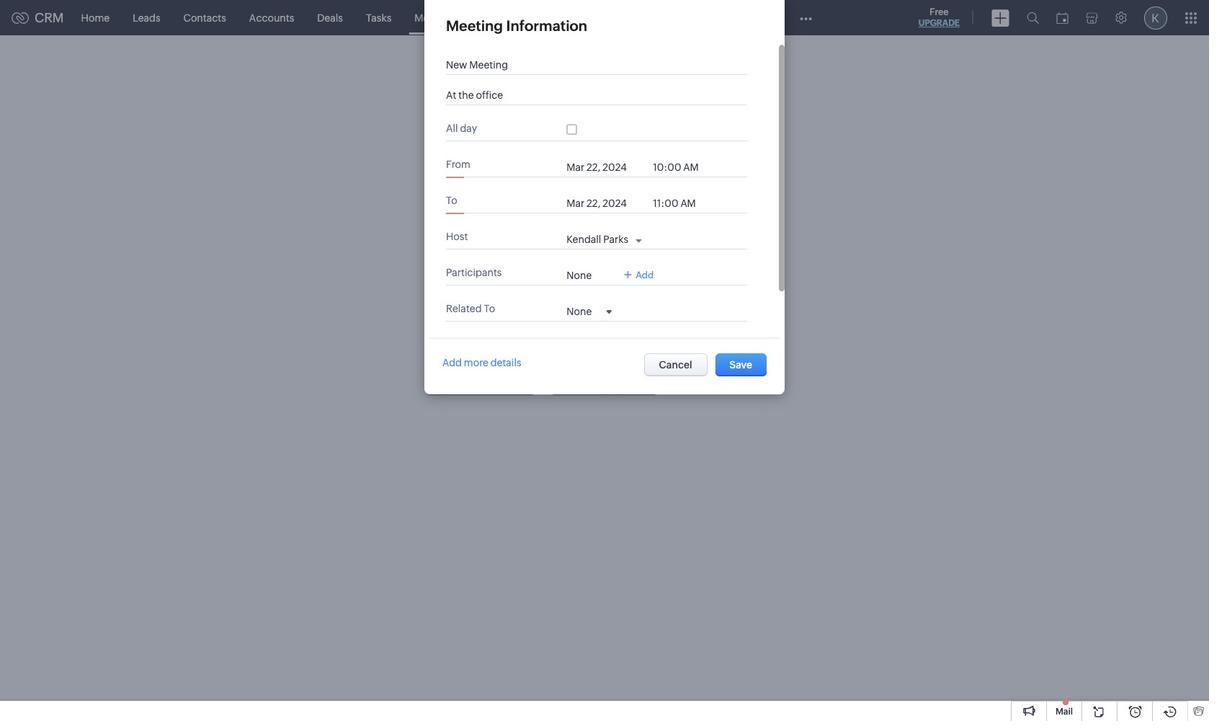 Task type: vqa. For each thing, say whether or not it's contained in the screenshot.
How do you track customer meetings? You can create meetings, set reminders and add invitees to the meetings
yes



Task type: describe. For each thing, give the bounding box(es) containing it.
reports link
[[516, 0, 576, 35]]

set
[[545, 350, 559, 361]]

0 horizontal spatial to
[[446, 195, 458, 206]]

how
[[426, 326, 458, 342]]

you
[[482, 326, 508, 342]]

1 horizontal spatial to
[[484, 303, 495, 314]]

free upgrade
[[919, 6, 960, 28]]

related
[[446, 303, 482, 314]]

none inside field
[[567, 306, 592, 317]]

crm
[[35, 10, 64, 25]]

how do you track customer meetings? you can create meetings, set reminders and add invitees to the meetings
[[426, 326, 762, 361]]

all
[[446, 123, 458, 134]]

add for add more details
[[443, 357, 462, 368]]

more
[[464, 357, 489, 368]]

reminders
[[561, 350, 609, 361]]

all day
[[446, 123, 477, 134]]

meeting
[[446, 17, 503, 34]]

home link
[[70, 0, 121, 35]]

accounts link
[[238, 0, 306, 35]]

hh:mm a text field
[[653, 198, 711, 209]]

kendall
[[567, 234, 602, 245]]

add more details link
[[443, 357, 522, 368]]

None field
[[567, 305, 612, 317]]

mmm d, yyyy text field for from
[[567, 162, 646, 173]]

host
[[446, 231, 468, 242]]

track
[[511, 326, 546, 342]]

kendall parks
[[567, 234, 629, 245]]

meeting information
[[446, 17, 588, 34]]

customer
[[549, 326, 615, 342]]

logo image
[[12, 12, 29, 23]]

tasks link
[[355, 0, 403, 35]]

parks
[[604, 234, 629, 245]]

can
[[445, 350, 462, 361]]

invitees
[[651, 350, 687, 361]]

reports
[[527, 12, 564, 23]]

hh:mm a text field
[[653, 162, 711, 173]]

import
[[565, 378, 598, 389]]

accounts
[[249, 12, 294, 23]]

create
[[464, 350, 494, 361]]

meetings?
[[618, 326, 690, 342]]

Location text field
[[446, 89, 735, 101]]

leads link
[[121, 0, 172, 35]]



Task type: locate. For each thing, give the bounding box(es) containing it.
1 vertical spatial meetings
[[600, 378, 644, 389]]

none
[[567, 270, 592, 281], [567, 306, 592, 317]]

details
[[491, 357, 522, 368]]

1 mmm d, yyyy text field from the top
[[567, 162, 646, 173]]

meetings inside button
[[600, 378, 644, 389]]

add more details
[[443, 357, 522, 368]]

meetings,
[[496, 350, 543, 361]]

deals link
[[306, 0, 355, 35]]

contacts link
[[172, 0, 238, 35]]

meetings link
[[403, 0, 470, 35]]

leads
[[133, 12, 161, 23]]

to
[[689, 350, 699, 361]]

0 vertical spatial mmm d, yyyy text field
[[567, 162, 646, 173]]

add link
[[625, 269, 654, 280]]

tasks
[[366, 12, 392, 23]]

1 none from the top
[[567, 270, 592, 281]]

1 vertical spatial none
[[567, 306, 592, 317]]

Title text field
[[446, 59, 735, 71]]

to up host
[[446, 195, 458, 206]]

1 horizontal spatial meetings
[[600, 378, 644, 389]]

free
[[930, 6, 949, 17]]

home
[[81, 12, 110, 23]]

the
[[701, 350, 716, 361]]

deals
[[317, 12, 343, 23]]

crm link
[[12, 10, 64, 25]]

do
[[461, 326, 479, 342]]

calls link
[[470, 0, 516, 35]]

none up customer at top
[[567, 306, 592, 317]]

upgrade
[[919, 18, 960, 28]]

0 vertical spatial meetings
[[415, 12, 458, 23]]

add up meetings?
[[636, 269, 654, 280]]

meetings
[[718, 350, 762, 361]]

and
[[611, 350, 629, 361]]

add left more
[[443, 357, 462, 368]]

0 vertical spatial none
[[567, 270, 592, 281]]

import meetings button
[[551, 372, 659, 395]]

from
[[446, 159, 471, 170]]

add
[[631, 350, 649, 361]]

day
[[460, 123, 477, 134]]

mmm d, yyyy text field for to
[[567, 198, 646, 209]]

2 none from the top
[[567, 306, 592, 317]]

to
[[446, 195, 458, 206], [484, 303, 495, 314]]

None button
[[644, 353, 708, 376], [716, 353, 767, 376], [644, 353, 708, 376], [716, 353, 767, 376]]

meetings
[[415, 12, 458, 23], [600, 378, 644, 389]]

participants
[[446, 267, 502, 278]]

1 vertical spatial mmm d, yyyy text field
[[567, 198, 646, 209]]

none down kendall
[[567, 270, 592, 281]]

mail
[[1056, 707, 1074, 717]]

add for add "link"
[[636, 269, 654, 280]]

0 vertical spatial to
[[446, 195, 458, 206]]

calls
[[481, 12, 504, 23]]

related to
[[446, 303, 495, 314]]

mmm d, yyyy text field
[[567, 162, 646, 173], [567, 198, 646, 209]]

2 mmm d, yyyy text field from the top
[[567, 198, 646, 209]]

meetings down and
[[600, 378, 644, 389]]

to right related
[[484, 303, 495, 314]]

0 horizontal spatial meetings
[[415, 12, 458, 23]]

0 horizontal spatial add
[[443, 357, 462, 368]]

information
[[506, 17, 588, 34]]

1 vertical spatial add
[[443, 357, 462, 368]]

1 horizontal spatial add
[[636, 269, 654, 280]]

meetings left calls link
[[415, 12, 458, 23]]

contacts
[[184, 12, 226, 23]]

you
[[426, 350, 443, 361]]

0 vertical spatial add
[[636, 269, 654, 280]]

add
[[636, 269, 654, 280], [443, 357, 462, 368]]

1 vertical spatial to
[[484, 303, 495, 314]]

import meetings
[[565, 378, 644, 389]]



